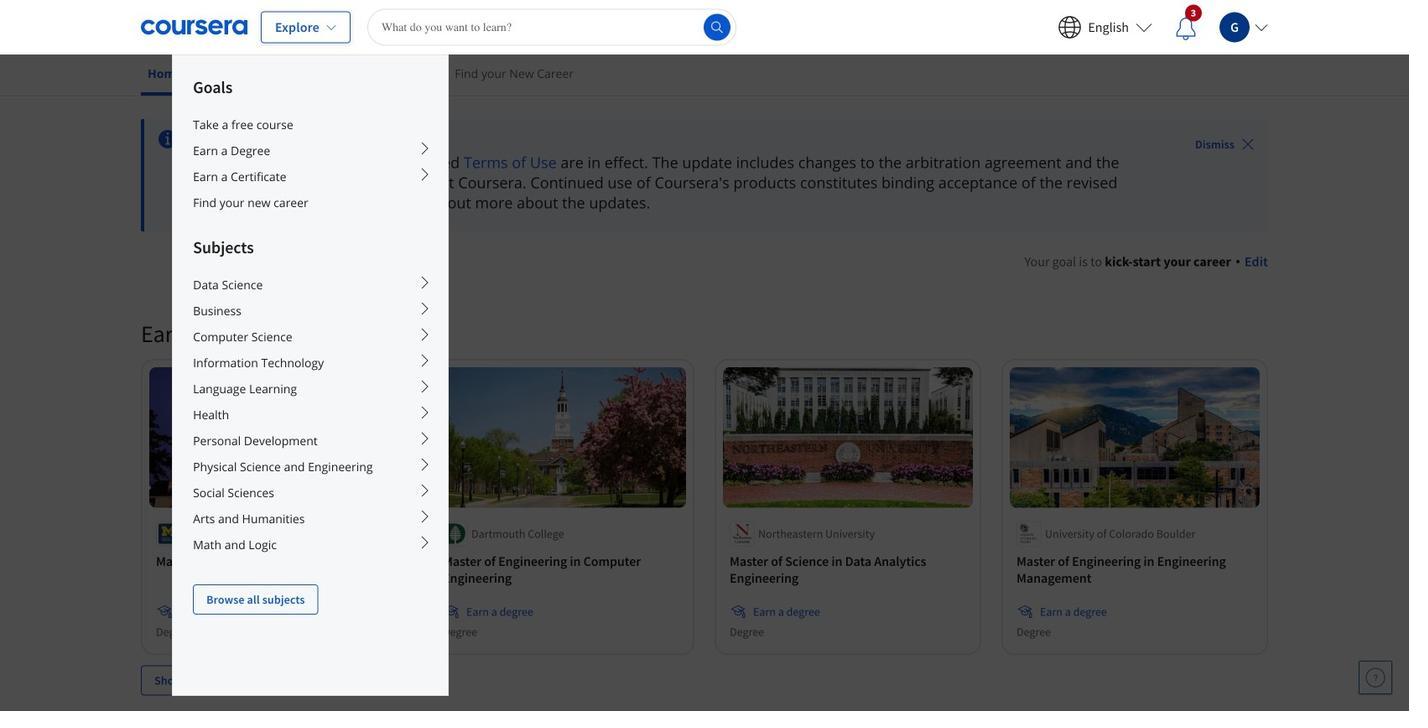 Task type: locate. For each thing, give the bounding box(es) containing it.
help center image
[[1366, 668, 1386, 688]]

information: we have updated our terms of use element
[[188, 129, 1149, 149]]

coursera image
[[141, 14, 248, 41]]

None search field
[[367, 9, 737, 46]]

earn your degree collection element
[[131, 292, 1279, 712]]

What do you want to learn? text field
[[367, 9, 737, 46]]

main content
[[0, 98, 1410, 712]]



Task type: vqa. For each thing, say whether or not it's contained in the screenshot.
"Information: We have updated our Terms of Use" element
yes



Task type: describe. For each thing, give the bounding box(es) containing it.
explore menu element
[[173, 55, 448, 615]]



